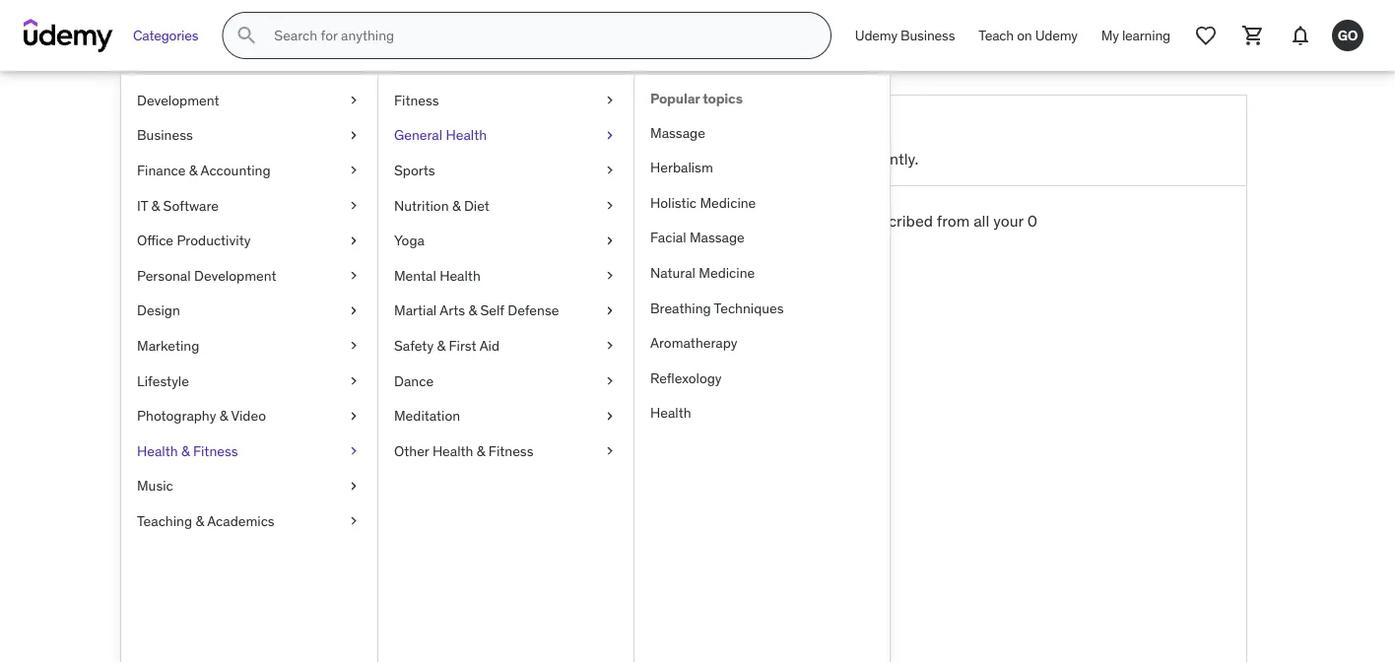 Task type: vqa. For each thing, say whether or not it's contained in the screenshot.
Health & Fitness xsmall image
yes



Task type: describe. For each thing, give the bounding box(es) containing it.
aromatherapy
[[650, 334, 737, 352]]

on
[[1017, 26, 1032, 44]]

photography & video
[[137, 407, 266, 425]]

natural
[[650, 264, 696, 281]]

sports
[[394, 161, 435, 179]]

fitness inside "health & fitness" link
[[193, 442, 238, 460]]

permanently.
[[827, 148, 919, 168]]

reflexology
[[650, 369, 722, 387]]

xsmall image for mental health
[[602, 266, 618, 285]]

xsmall image for finance & accounting
[[346, 161, 362, 180]]

1 udemy from the left
[[855, 26, 898, 44]]

medicine for natural medicine
[[699, 264, 755, 281]]

xsmall image for personal development
[[346, 266, 362, 285]]

reflexology link
[[635, 361, 890, 396]]

0 vertical spatial massage
[[650, 123, 705, 141]]

sports link
[[378, 153, 634, 188]]

lifestyle link
[[121, 363, 377, 398]]

health for general health
[[446, 126, 487, 144]]

1 vertical spatial massage
[[690, 229, 745, 246]]

& for fitness
[[181, 442, 190, 460]]

1 horizontal spatial will
[[789, 211, 812, 231]]

holistic
[[650, 194, 697, 211]]

teaching & academics link
[[121, 504, 377, 539]]

shopping cart with 0 items image
[[1242, 24, 1265, 47]]

techniques
[[714, 299, 784, 317]]

profile link
[[149, 318, 361, 348]]

xsmall image for meditation
[[602, 406, 618, 426]]

1 vertical spatial development
[[194, 267, 276, 284]]

privacy
[[165, 472, 216, 492]]

& for video
[[219, 407, 228, 425]]

nutrition & diet
[[394, 196, 489, 214]]

arts
[[440, 302, 465, 319]]

udemy business
[[855, 26, 955, 44]]

1 vertical spatial business
[[137, 126, 193, 144]]

& for academics
[[196, 512, 204, 530]]

my
[[1101, 26, 1119, 44]]

xsmall image for it & software
[[346, 196, 362, 215]]

teach on udemy
[[979, 26, 1078, 44]]

it
[[137, 196, 148, 214]]

xsmall image for business
[[346, 126, 362, 145]]

first
[[449, 337, 477, 354]]

api clients link
[[149, 528, 361, 558]]

finance & accounting link
[[121, 153, 377, 188]]

all
[[974, 211, 990, 231]]

xsmall image for music
[[346, 476, 362, 496]]

courses,
[[508, 233, 567, 253]]

1 you from the left
[[593, 211, 618, 231]]

& left self
[[469, 302, 477, 319]]

dance
[[394, 372, 434, 389]]

marketing link
[[121, 328, 377, 363]]

xsmall image for health & fitness
[[346, 441, 362, 461]]

dance link
[[378, 363, 634, 398]]

view public profile link
[[149, 288, 361, 318]]

general health link
[[378, 118, 634, 153]]

2 you from the left
[[761, 211, 786, 231]]

natural medicine link
[[635, 255, 890, 290]]

accounting
[[201, 161, 271, 179]]

close for close your account permanently.
[[689, 148, 729, 168]]

0 vertical spatial account
[[767, 148, 823, 168]]

api
[[165, 532, 189, 552]]

other health & fitness
[[394, 442, 534, 460]]

mental health link
[[378, 258, 634, 293]]

aid
[[480, 337, 500, 354]]

it & software
[[137, 196, 219, 214]]

photography & video link
[[121, 398, 377, 434]]

close your account permanently.
[[689, 148, 919, 168]]

business link
[[121, 118, 377, 153]]

massage link
[[635, 115, 890, 150]]

subscriptions link
[[149, 408, 361, 438]]

xsmall image for other health & fitness
[[602, 441, 618, 461]]

health for mental health
[[440, 267, 481, 284]]

music
[[137, 477, 173, 495]]

profile
[[248, 292, 293, 313]]

xsmall image for safety & first aid
[[602, 336, 618, 355]]

self
[[480, 302, 504, 319]]

my learning link
[[1090, 12, 1182, 59]]

meditation
[[394, 407, 460, 425]]

xsmall image for design
[[346, 301, 362, 320]]

teach
[[979, 26, 1014, 44]]

natural medicine
[[650, 264, 755, 281]]

personal
[[137, 267, 191, 284]]

holistic medicine link
[[635, 185, 890, 220]]

if you close your account, you will be unsubscribed from all your 0 courses, and will lose access forever.
[[508, 211, 1038, 253]]

close
[[622, 211, 659, 231]]

close for close account
[[520, 283, 561, 303]]

account security link
[[149, 378, 361, 408]]

marketing
[[137, 337, 199, 354]]

safety & first aid
[[394, 337, 500, 354]]

xsmall image for photography & video
[[346, 406, 362, 426]]

facial massage
[[650, 229, 745, 246]]

popular topics
[[650, 90, 743, 107]]

general
[[394, 126, 443, 144]]

teach on udemy link
[[967, 12, 1090, 59]]

& for first
[[437, 337, 445, 354]]

fitness inside fitness link
[[394, 91, 439, 109]]

1 vertical spatial will
[[601, 233, 624, 253]]

gary orlando
[[207, 244, 303, 265]]

popular
[[650, 90, 700, 107]]

go link
[[1324, 12, 1372, 59]]

forever.
[[713, 233, 766, 253]]

yoga link
[[378, 223, 634, 258]]



Task type: locate. For each thing, give the bounding box(es) containing it.
business left the teach
[[901, 26, 955, 44]]

subscriptions
[[165, 412, 261, 432]]

xsmall image inside business link
[[346, 126, 362, 145]]

xsmall image inside teaching & academics link
[[346, 512, 362, 531]]

yoga
[[394, 231, 425, 249]]

health right general
[[446, 126, 487, 144]]

account up holistic medicine link
[[767, 148, 823, 168]]

xsmall image inside the "dance" link
[[602, 371, 618, 391]]

xsmall image for general health
[[602, 126, 618, 145]]

0 vertical spatial close
[[689, 148, 729, 168]]

medicine down forever.
[[699, 264, 755, 281]]

fitness down subscriptions
[[193, 442, 238, 460]]

and
[[571, 233, 598, 253]]

breathing techniques link
[[635, 290, 890, 326]]

breathing
[[650, 299, 711, 317]]

0 horizontal spatial your
[[663, 211, 693, 231]]

2 udemy from the left
[[1035, 26, 1078, 44]]

& for accounting
[[189, 161, 198, 179]]

medicine inside holistic medicine link
[[700, 194, 756, 211]]

xsmall image for lifestyle
[[346, 371, 362, 391]]

xsmall image inside other health & fitness "link"
[[602, 441, 618, 461]]

health right other
[[433, 442, 473, 460]]

xsmall image inside the nutrition & diet link
[[602, 196, 618, 215]]

meditation link
[[378, 398, 634, 434]]

& right it
[[151, 196, 160, 214]]

1 vertical spatial account
[[565, 283, 624, 303]]

xsmall image
[[602, 91, 618, 110], [346, 161, 362, 180], [602, 161, 618, 180], [346, 231, 362, 250], [602, 231, 618, 250], [346, 266, 362, 285], [346, 301, 362, 320], [346, 371, 362, 391], [602, 371, 618, 391], [346, 441, 362, 461], [346, 512, 362, 531]]

from
[[937, 211, 970, 231]]

& left diet
[[452, 196, 461, 214]]

xsmall image inside the 'general health' link
[[602, 126, 618, 145]]

privacy link
[[149, 468, 361, 498]]

massage down popular
[[650, 123, 705, 141]]

notifications
[[165, 502, 254, 522]]

health inside mental health link
[[440, 267, 481, 284]]

xsmall image
[[346, 91, 362, 110], [346, 126, 362, 145], [602, 126, 618, 145], [346, 196, 362, 215], [602, 196, 618, 215], [602, 266, 618, 285], [602, 301, 618, 320], [346, 336, 362, 355], [602, 336, 618, 355], [346, 406, 362, 426], [602, 406, 618, 426], [602, 441, 618, 461], [346, 476, 362, 496]]

fitness up general
[[394, 91, 439, 109]]

1 horizontal spatial account
[[767, 148, 823, 168]]

xsmall image inside finance & accounting link
[[346, 161, 362, 180]]

methods
[[230, 442, 293, 462]]

xsmall image for martial arts & self defense
[[602, 301, 618, 320]]

xsmall image inside yoga link
[[602, 231, 618, 250]]

0 horizontal spatial close
[[520, 283, 561, 303]]

xsmall image inside meditation link
[[602, 406, 618, 426]]

fitness link
[[378, 83, 634, 118]]

xsmall image inside music link
[[346, 476, 362, 496]]

safety
[[394, 337, 434, 354]]

account inside button
[[565, 283, 624, 303]]

topics
[[703, 90, 743, 107]]

will left 'be' at right top
[[789, 211, 812, 231]]

gary
[[207, 244, 241, 265]]

martial
[[394, 302, 437, 319]]

xsmall image for dance
[[602, 371, 618, 391]]

xsmall image inside personal development link
[[346, 266, 362, 285]]

learning
[[1122, 26, 1171, 44]]

xsmall image for office productivity
[[346, 231, 362, 250]]

defense
[[508, 302, 559, 319]]

0 vertical spatial business
[[901, 26, 955, 44]]

general health element
[[634, 75, 890, 663]]

general health
[[394, 126, 487, 144]]

xsmall image inside design link
[[346, 301, 362, 320]]

& for software
[[151, 196, 160, 214]]

close inside button
[[520, 283, 561, 303]]

development down the categories "dropdown button" at the left top of the page
[[137, 91, 219, 109]]

& right finance
[[189, 161, 198, 179]]

photo link
[[149, 348, 361, 378]]

personal development link
[[121, 258, 377, 293]]

herbalism
[[650, 159, 713, 176]]

fitness down meditation link
[[489, 442, 534, 460]]

1 vertical spatial medicine
[[699, 264, 755, 281]]

office productivity link
[[121, 223, 377, 258]]

health up arts
[[440, 267, 481, 284]]

nutrition
[[394, 196, 449, 214]]

wishlist image
[[1194, 24, 1218, 47]]

1 horizontal spatial business
[[901, 26, 955, 44]]

medicine for holistic medicine
[[700, 194, 756, 211]]

diet
[[464, 196, 489, 214]]

1 horizontal spatial your
[[733, 148, 763, 168]]

0 vertical spatial development
[[137, 91, 219, 109]]

health inside other health & fitness "link"
[[433, 442, 473, 460]]

xsmall image inside development link
[[346, 91, 362, 110]]

xsmall image inside "health & fitness" link
[[346, 441, 362, 461]]

xsmall image inside mental health link
[[602, 266, 618, 285]]

0 horizontal spatial fitness
[[193, 442, 238, 460]]

business up finance
[[137, 126, 193, 144]]

xsmall image inside martial arts & self defense 'link'
[[602, 301, 618, 320]]

lifestyle
[[137, 372, 189, 389]]

submit search image
[[235, 24, 259, 47]]

xsmall image for development
[[346, 91, 362, 110]]

my learning
[[1101, 26, 1171, 44]]

health inside "health & fitness" link
[[137, 442, 178, 460]]

xsmall image for fitness
[[602, 91, 618, 110]]

health inside health link
[[650, 404, 691, 422]]

you right if
[[593, 211, 618, 231]]

academics
[[207, 512, 275, 530]]

health & fitness
[[137, 442, 238, 460]]

1 horizontal spatial close
[[689, 148, 729, 168]]

xsmall image inside office productivity link
[[346, 231, 362, 250]]

1 vertical spatial go
[[231, 151, 278, 190]]

0 horizontal spatial you
[[593, 211, 618, 231]]

health for other health & fitness
[[433, 442, 473, 460]]

health up music
[[137, 442, 178, 460]]

it & software link
[[121, 188, 377, 223]]

xsmall image inside 'marketing' link
[[346, 336, 362, 355]]

finance & accounting
[[137, 161, 271, 179]]

your
[[733, 148, 763, 168], [663, 211, 693, 231], [993, 211, 1024, 231]]

xsmall image for teaching & academics
[[346, 512, 362, 531]]

& for diet
[[452, 196, 461, 214]]

personal development
[[137, 267, 276, 284]]

0 horizontal spatial business
[[137, 126, 193, 144]]

herbalism link
[[635, 150, 890, 185]]

xsmall image for marketing
[[346, 336, 362, 355]]

fitness inside other health & fitness "link"
[[489, 442, 534, 460]]

clients
[[193, 532, 239, 552]]

office productivity
[[137, 231, 251, 249]]

development
[[137, 91, 219, 109], [194, 267, 276, 284]]

& down meditation link
[[477, 442, 485, 460]]

0 horizontal spatial account
[[565, 283, 624, 303]]

photography
[[137, 407, 216, 425]]

account down and
[[565, 283, 624, 303]]

design link
[[121, 293, 377, 328]]

unsubscribed
[[838, 211, 933, 231]]

0 vertical spatial medicine
[[700, 194, 756, 211]]

other health & fitness link
[[378, 434, 634, 469]]

aromatherapy link
[[635, 326, 890, 361]]

0 horizontal spatial will
[[601, 233, 624, 253]]

& left video
[[219, 407, 228, 425]]

medicine inside the natural medicine link
[[699, 264, 755, 281]]

medicine up forever.
[[700, 194, 756, 211]]

development down gary at the top left of the page
[[194, 267, 276, 284]]

development link
[[121, 83, 377, 118]]

xsmall image for sports
[[602, 161, 618, 180]]

your up access
[[663, 211, 693, 231]]

teaching & academics
[[137, 512, 275, 530]]

mental health
[[394, 267, 481, 284]]

Search for anything text field
[[270, 19, 807, 52]]

be
[[816, 211, 834, 231]]

2 horizontal spatial your
[[993, 211, 1024, 231]]

if
[[580, 211, 589, 231]]

0 horizontal spatial udemy
[[855, 26, 898, 44]]

health down reflexology
[[650, 404, 691, 422]]

your left 0
[[993, 211, 1024, 231]]

health inside the 'general health' link
[[446, 126, 487, 144]]

1 horizontal spatial go
[[1338, 26, 1358, 44]]

1 horizontal spatial udemy
[[1035, 26, 1078, 44]]

udemy
[[855, 26, 898, 44], [1035, 26, 1078, 44]]

you
[[593, 211, 618, 231], [761, 211, 786, 231]]

& inside "link"
[[477, 442, 485, 460]]

xsmall image inside safety & first aid 'link'
[[602, 336, 618, 355]]

health link
[[635, 396, 890, 431]]

your up holistic medicine link
[[733, 148, 763, 168]]

& up the clients
[[196, 512, 204, 530]]

xsmall image inside sports "link"
[[602, 161, 618, 180]]

xsmall image for nutrition & diet
[[602, 196, 618, 215]]

other
[[394, 442, 429, 460]]

xsmall image inside fitness link
[[602, 91, 618, 110]]

massage down holistic medicine
[[690, 229, 745, 246]]

& up privacy
[[181, 442, 190, 460]]

xsmall image inside "photography & video" link
[[346, 406, 362, 426]]

martial arts & self defense link
[[378, 293, 634, 328]]

udemy image
[[24, 19, 113, 52]]

0 vertical spatial go
[[1338, 26, 1358, 44]]

& left "first"
[[437, 337, 445, 354]]

nutrition & diet link
[[378, 188, 634, 223]]

design
[[137, 302, 180, 319]]

2 horizontal spatial fitness
[[489, 442, 534, 460]]

1 vertical spatial close
[[520, 283, 561, 303]]

xsmall image inside "it & software" link
[[346, 196, 362, 215]]

notifications image
[[1289, 24, 1313, 47]]

0 vertical spatial will
[[789, 211, 812, 231]]

1 horizontal spatial fitness
[[394, 91, 439, 109]]

close account button
[[508, 270, 636, 317]]

medicine
[[700, 194, 756, 211], [699, 264, 755, 281]]

orlando
[[244, 244, 303, 265]]

1 horizontal spatial you
[[761, 211, 786, 231]]

categories button
[[121, 12, 210, 59]]

public
[[202, 292, 245, 313]]

you up forever.
[[761, 211, 786, 231]]

mental
[[394, 267, 436, 284]]

will right and
[[601, 233, 624, 253]]

video
[[231, 407, 266, 425]]

access
[[661, 233, 709, 253]]

health
[[446, 126, 487, 144], [440, 267, 481, 284], [650, 404, 691, 422], [137, 442, 178, 460], [433, 442, 473, 460]]

go
[[1338, 26, 1358, 44], [231, 151, 278, 190]]

massage
[[650, 123, 705, 141], [690, 229, 745, 246]]

0 horizontal spatial go
[[231, 151, 278, 190]]

martial arts & self defense
[[394, 302, 559, 319]]

xsmall image inside lifestyle link
[[346, 371, 362, 391]]

health & fitness link
[[121, 434, 377, 469]]

xsmall image for yoga
[[602, 231, 618, 250]]

facial massage link
[[635, 220, 890, 255]]



